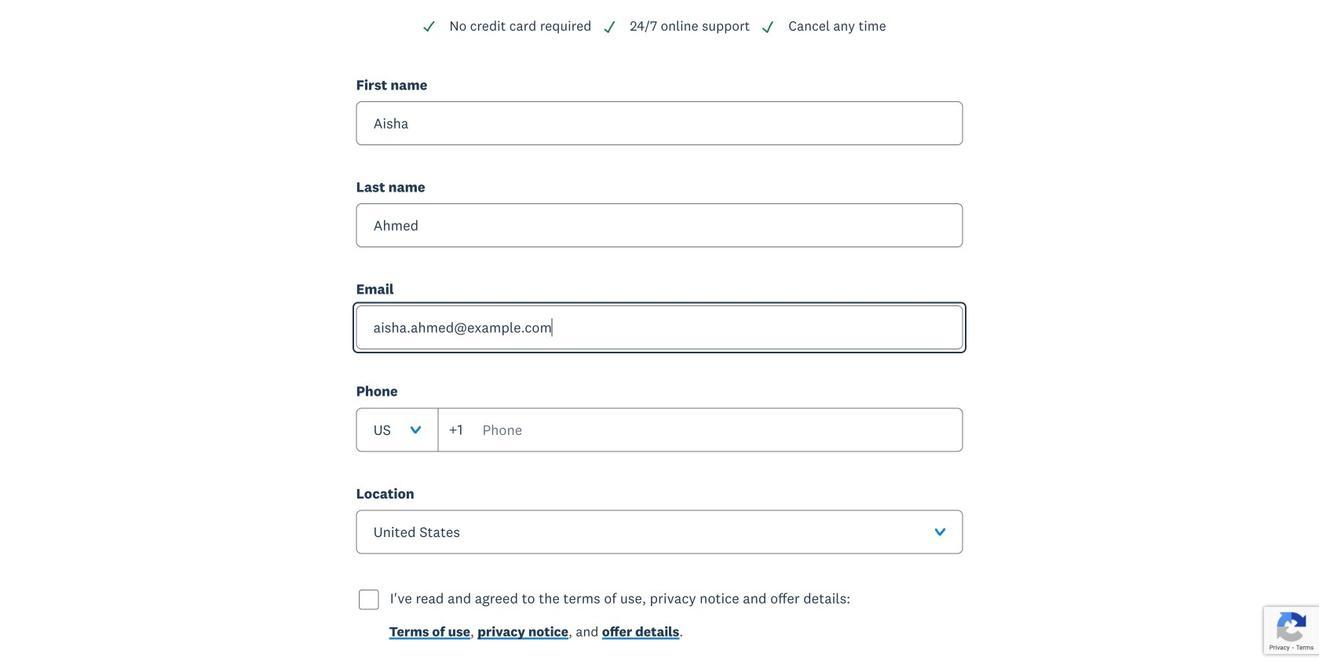 Task type: describe. For each thing, give the bounding box(es) containing it.
Email email field
[[356, 306, 963, 350]]

Phone text field
[[438, 408, 963, 452]]



Task type: locate. For each thing, give the bounding box(es) containing it.
Last name text field
[[356, 203, 963, 247]]

First name text field
[[356, 101, 963, 145]]



Task type: vqa. For each thing, say whether or not it's contained in the screenshot.
First name text box
yes



